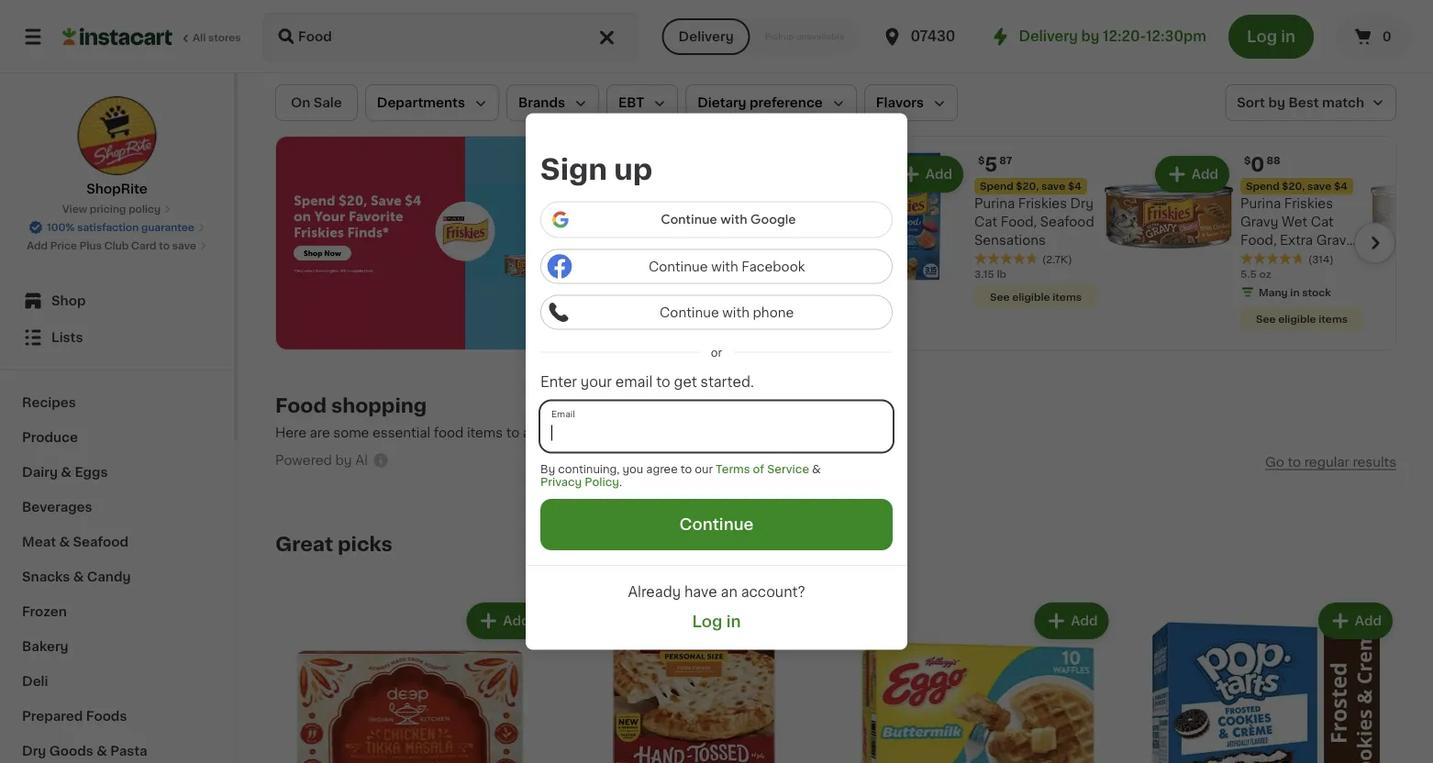 Task type: vqa. For each thing, say whether or not it's contained in the screenshot.
79
no



Task type: describe. For each thing, give the bounding box(es) containing it.
go to regular results
[[1266, 456, 1397, 468]]

prepared foods link
[[11, 699, 223, 734]]

save for 5
[[1042, 181, 1066, 191]]

& inside dry goods & pasta link
[[97, 745, 107, 758]]

0 button
[[1337, 15, 1412, 59]]

to down guarantee
[[159, 241, 170, 251]]

essential
[[373, 427, 431, 439]]

here are some essential food items to add to your grocery list.
[[275, 427, 676, 439]]

continue for continue
[[680, 517, 754, 533]]

$20, for 5
[[1016, 181, 1039, 191]]

purina friskies image
[[276, 137, 655, 350]]

on
[[291, 96, 311, 109]]

eggs
[[75, 466, 108, 479]]

lists
[[51, 331, 83, 344]]

view pricing policy
[[62, 204, 161, 214]]

purina friskies dry cat food, seafood sensations
[[975, 197, 1095, 247]]

sign up
[[541, 156, 653, 184]]

service type group
[[662, 18, 860, 55]]

all stores
[[193, 33, 241, 43]]

deli
[[22, 676, 48, 688]]

dairy & eggs
[[22, 466, 108, 479]]

1 vertical spatial dry
[[22, 745, 46, 758]]

100% satisfaction guarantee button
[[29, 217, 206, 235]]

pasta
[[110, 745, 147, 758]]

meat & seafood
[[22, 536, 129, 549]]

picks
[[338, 534, 393, 554]]

log in for bottom log in button
[[693, 614, 741, 630]]

12:20-
[[1103, 30, 1147, 43]]

instacart logo image
[[62, 26, 173, 48]]

prepared
[[22, 710, 83, 723]]

snacks & candy link
[[11, 560, 223, 595]]

add
[[523, 427, 548, 439]]

pricing
[[90, 204, 126, 214]]

stores
[[208, 33, 241, 43]]

beverages
[[22, 501, 92, 514]]

snacks
[[22, 571, 70, 584]]

shoprite logo image
[[77, 95, 157, 176]]

view for view all
[[670, 257, 695, 267]]

purina image
[[670, 152, 703, 185]]

in left stock
[[1291, 287, 1300, 297]]

to inside button
[[1288, 456, 1302, 468]]

add inside add price plus club card to save link
[[27, 241, 48, 251]]

to right add
[[551, 427, 564, 439]]

friskies for 5
[[1019, 197, 1068, 210]]

policy
[[585, 477, 620, 487]]

0 horizontal spatial items
[[467, 427, 503, 439]]

oz
[[1260, 269, 1272, 279]]

log for topmost log in button
[[1248, 29, 1278, 45]]

100% satisfaction guarantee
[[47, 223, 195, 233]]

enter
[[541, 376, 577, 389]]

goods
[[49, 745, 93, 758]]

5
[[985, 154, 998, 174]]

produce link
[[11, 420, 223, 455]]

snacks & candy
[[22, 571, 131, 584]]

0 inside product group
[[1251, 154, 1265, 174]]

an
[[721, 586, 738, 599]]

Email email field
[[541, 402, 893, 452]]

on sale button
[[275, 84, 358, 121]]

continue with facebook button
[[541, 249, 893, 284]]

sign
[[541, 156, 608, 184]]

spend $20, save $4 for 0
[[1247, 181, 1348, 191]]

have
[[685, 586, 718, 599]]

eligible for 5
[[1013, 292, 1051, 302]]

bakery link
[[11, 630, 223, 665]]

& inside stock up & save spo nsored
[[749, 198, 762, 214]]

sensations
[[975, 234, 1046, 247]]

log in for topmost log in button
[[1248, 29, 1296, 45]]

0 vertical spatial gravy
[[1241, 215, 1279, 228]]

$ 5 87
[[979, 154, 1013, 174]]

product group containing 0
[[1105, 152, 1364, 334]]

07430
[[911, 30, 956, 43]]

great picks
[[275, 534, 393, 554]]

with for phone
[[723, 306, 750, 319]]

continue button
[[541, 499, 893, 551]]

items for 5
[[1053, 292, 1082, 302]]

shoprite link
[[77, 95, 157, 198]]

stock up & save spo nsored
[[670, 198, 806, 231]]

shop
[[51, 295, 86, 308]]

$4 for 5
[[1068, 181, 1082, 191]]

food
[[275, 396, 327, 415]]

great
[[275, 534, 333, 554]]

view all
[[670, 257, 711, 267]]

terms of service link
[[716, 463, 810, 476]]

purina for 5
[[975, 197, 1015, 210]]

terms
[[716, 464, 751, 475]]

savory
[[1312, 270, 1356, 283]]

view for view pricing policy
[[62, 204, 87, 214]]

club
[[104, 241, 129, 251]]

cat inside purina friskies gravy wet cat food, extra gravy chunky with chicken in savory gravy
[[1311, 215, 1334, 228]]

shoprite
[[87, 183, 148, 196]]

some
[[333, 427, 369, 439]]

nsored
[[691, 220, 727, 231]]

go to regular results button
[[1266, 455, 1397, 469]]

0 vertical spatial log in button
[[1229, 15, 1315, 59]]

chunky
[[1241, 252, 1291, 265]]

delivery for delivery by 12:20-12:30pm
[[1019, 30, 1078, 43]]

1 horizontal spatial all
[[697, 257, 711, 267]]

bakery
[[22, 641, 68, 654]]

continue with facebook
[[649, 260, 805, 273]]

3.15
[[975, 269, 995, 279]]

see for 5
[[990, 292, 1010, 302]]

sale
[[314, 96, 342, 109]]

product group containing 5
[[839, 152, 1098, 312]]

cat inside purina friskies dry cat food, seafood sensations
[[975, 215, 998, 228]]

purina friskies gravy wet cat food, extra gravy chunky with chicken in savory gravy
[[1241, 197, 1356, 302]]

privacy
[[541, 477, 582, 487]]

& inside meat & seafood link
[[59, 536, 70, 549]]

continue with phone
[[660, 306, 794, 319]]

log for bottom log in button
[[693, 614, 723, 630]]

agree
[[647, 464, 678, 475]]

0 vertical spatial your
[[581, 376, 612, 389]]

in left 0 button
[[1282, 29, 1296, 45]]

get
[[674, 376, 697, 389]]

on sale
[[291, 96, 342, 109]]

delivery button
[[662, 18, 751, 55]]

delivery for delivery
[[679, 30, 734, 43]]

up
[[614, 156, 653, 184]]

food
[[434, 427, 464, 439]]

recipes
[[22, 397, 76, 409]]

5.5 oz
[[1241, 269, 1272, 279]]

$4 for 0
[[1335, 181, 1348, 191]]

phone
[[753, 306, 794, 319]]

to left add
[[506, 427, 520, 439]]

price
[[50, 241, 77, 251]]



Task type: locate. For each thing, give the bounding box(es) containing it.
satisfaction
[[77, 223, 139, 233]]

powered by ai link
[[275, 451, 390, 474]]

produce
[[22, 431, 78, 444]]

stock
[[670, 198, 718, 214]]

1 horizontal spatial save
[[1042, 181, 1066, 191]]

your up 'continuing,'
[[568, 427, 597, 439]]

spend
[[980, 181, 1014, 191], [1247, 181, 1280, 191]]

& inside by continuing, you agree to our terms of service & privacy policy .
[[812, 464, 821, 475]]

delivery by 12:20-12:30pm
[[1019, 30, 1207, 43]]

spend $20, save $4 for 5
[[980, 181, 1082, 191]]

list.
[[654, 427, 676, 439]]

frozen
[[22, 606, 67, 619]]

lists link
[[11, 319, 223, 356]]

items down stock
[[1319, 314, 1349, 324]]

in up many in stock in the top of the page
[[1297, 270, 1309, 283]]

food, up sensations
[[1001, 215, 1038, 228]]

with for facebook
[[712, 260, 739, 273]]

extra
[[1281, 234, 1314, 247]]

friskies inside purina friskies gravy wet cat food, extra gravy chunky with chicken in savory gravy
[[1285, 197, 1334, 210]]

see eligible items down lb
[[990, 292, 1082, 302]]

1 horizontal spatial see eligible items button
[[1241, 307, 1364, 331]]

0 vertical spatial eligible
[[1013, 292, 1051, 302]]

log
[[1248, 29, 1278, 45], [693, 614, 723, 630]]

dry goods & pasta link
[[11, 734, 223, 764]]

continue inside "button"
[[680, 517, 754, 533]]

with inside continue with facebook button
[[712, 260, 739, 273]]

$4 up purina friskies gravy wet cat food, extra gravy chunky with chicken in savory gravy
[[1335, 181, 1348, 191]]

spend for 0
[[1247, 181, 1280, 191]]

see eligible items button for 5
[[975, 285, 1098, 309]]

powered
[[275, 454, 332, 467]]

all down nsored
[[697, 257, 711, 267]]

1 vertical spatial with
[[723, 306, 750, 319]]

by left 12:20-
[[1082, 30, 1100, 43]]

spend $20, save $4 down 88
[[1247, 181, 1348, 191]]

$20,
[[1016, 181, 1039, 191], [1283, 181, 1306, 191]]

1 friskies from the left
[[1019, 197, 1068, 210]]

purina down $ 5 87
[[975, 197, 1015, 210]]

$ for 0
[[1245, 155, 1251, 165]]

food shopping
[[275, 396, 427, 415]]

1 horizontal spatial view
[[670, 257, 695, 267]]

purina down the "$ 0 88"
[[1241, 197, 1282, 210]]

see eligible items for 0
[[1257, 314, 1349, 324]]

purina for 0
[[1241, 197, 1282, 210]]

$20, for 0
[[1283, 181, 1306, 191]]

0 horizontal spatial $20,
[[1016, 181, 1039, 191]]

by for powered
[[335, 454, 352, 467]]

0 horizontal spatial $4
[[1068, 181, 1082, 191]]

2 friskies from the left
[[1285, 197, 1334, 210]]

your
[[581, 376, 612, 389], [568, 427, 597, 439]]

eligible down many in stock in the top of the page
[[1279, 314, 1317, 324]]

0 horizontal spatial by
[[335, 454, 352, 467]]

dry up (2.7k) at right top
[[1071, 197, 1094, 210]]

$ inside $ 5 87
[[979, 155, 985, 165]]

1 vertical spatial your
[[568, 427, 597, 439]]

0 horizontal spatial see eligible items button
[[975, 285, 1098, 309]]

2 purina from the left
[[1241, 197, 1282, 210]]

0 vertical spatial by
[[1082, 30, 1100, 43]]

cat up sensations
[[975, 215, 998, 228]]

with left phone
[[723, 306, 750, 319]]

2 vertical spatial gravy
[[1241, 289, 1279, 302]]

& inside snacks & candy link
[[73, 571, 84, 584]]

12:30pm
[[1147, 30, 1207, 43]]

& right up
[[749, 198, 762, 214]]

chicken
[[1241, 270, 1294, 283]]

0 vertical spatial seafood
[[1041, 215, 1095, 228]]

see eligible items button
[[975, 285, 1098, 309], [1241, 307, 1364, 331]]

1 vertical spatial see
[[1257, 314, 1276, 324]]

items down (2.7k) at right top
[[1053, 292, 1082, 302]]

eligible down (2.7k) at right top
[[1013, 292, 1051, 302]]

0 vertical spatial all
[[193, 33, 206, 43]]

2 horizontal spatial items
[[1319, 314, 1349, 324]]

view up '100%'
[[62, 204, 87, 214]]

meat
[[22, 536, 56, 549]]

1 horizontal spatial see eligible items
[[1257, 314, 1349, 324]]

0 horizontal spatial food,
[[1001, 215, 1038, 228]]

1 purina from the left
[[975, 197, 1015, 210]]

1 spend from the left
[[980, 181, 1014, 191]]

1 horizontal spatial spend $20, save $4
[[1247, 181, 1348, 191]]

2 spend from the left
[[1247, 181, 1280, 191]]

$20, up purina friskies dry cat food, seafood sensations
[[1016, 181, 1039, 191]]

shopping
[[331, 396, 427, 415]]

by
[[1082, 30, 1100, 43], [335, 454, 352, 467]]

0 horizontal spatial delivery
[[679, 30, 734, 43]]

& left eggs at the left of page
[[61, 466, 72, 479]]

seafood up candy
[[73, 536, 129, 549]]

see
[[990, 292, 1010, 302], [1257, 314, 1276, 324]]

& right service
[[812, 464, 821, 475]]

0 vertical spatial 0
[[1383, 30, 1392, 43]]

already
[[628, 586, 681, 599]]

2 horizontal spatial save
[[1308, 181, 1332, 191]]

2 vertical spatial continue
[[680, 517, 754, 533]]

to left get
[[656, 376, 671, 389]]

save up wet
[[1308, 181, 1332, 191]]

0 horizontal spatial 0
[[1251, 154, 1265, 174]]

purina inside purina friskies dry cat food, seafood sensations
[[975, 197, 1015, 210]]

continue up or
[[660, 306, 719, 319]]

0 vertical spatial dry
[[1071, 197, 1094, 210]]

save
[[1042, 181, 1066, 191], [1308, 181, 1332, 191], [172, 241, 196, 251]]

1 horizontal spatial dry
[[1071, 197, 1094, 210]]

friskies for 0
[[1285, 197, 1334, 210]]

all left stores
[[193, 33, 206, 43]]

1 $ from the left
[[979, 155, 985, 165]]

food, inside purina friskies dry cat food, seafood sensations
[[1001, 215, 1038, 228]]

1 spend $20, save $4 from the left
[[980, 181, 1082, 191]]

see eligible items button for 0
[[1241, 307, 1364, 331]]

continue for continue with facebook
[[649, 260, 708, 273]]

all stores link
[[62, 11, 242, 62]]

1 vertical spatial see eligible items
[[1257, 314, 1349, 324]]

friskies inside purina friskies dry cat food, seafood sensations
[[1019, 197, 1068, 210]]

0 horizontal spatial cat
[[975, 215, 998, 228]]

seafood up (2.7k) at right top
[[1041, 215, 1095, 228]]

your right enter
[[581, 376, 612, 389]]

None search field
[[263, 11, 639, 62]]

continue for continue with phone
[[660, 306, 719, 319]]

0
[[1383, 30, 1392, 43], [1251, 154, 1265, 174]]

1 horizontal spatial log in
[[1248, 29, 1296, 45]]

$
[[979, 155, 985, 165], [1245, 155, 1251, 165]]

2 cat from the left
[[1311, 215, 1334, 228]]

see for 0
[[1257, 314, 1276, 324]]

with right view all
[[712, 260, 739, 273]]

$ inside the "$ 0 88"
[[1245, 155, 1251, 165]]

save up purina friskies dry cat food, seafood sensations
[[1042, 181, 1066, 191]]

1 horizontal spatial eligible
[[1279, 314, 1317, 324]]

0 horizontal spatial seafood
[[73, 536, 129, 549]]

food, inside purina friskies gravy wet cat food, extra gravy chunky with chicken in savory gravy
[[1241, 234, 1277, 247]]

0 horizontal spatial see eligible items
[[990, 292, 1082, 302]]

dairy & eggs link
[[11, 455, 223, 490]]

& left pasta
[[97, 745, 107, 758]]

add button
[[891, 158, 962, 191], [1157, 158, 1228, 191], [468, 605, 539, 638], [1037, 605, 1108, 638], [1321, 605, 1392, 638]]

0 horizontal spatial $
[[979, 155, 985, 165]]

items for 0
[[1319, 314, 1349, 324]]

up
[[722, 198, 745, 214]]

continuing,
[[558, 464, 620, 475]]

0 horizontal spatial view
[[62, 204, 87, 214]]

save
[[766, 198, 806, 214]]

spend $20, save $4
[[980, 181, 1082, 191], [1247, 181, 1348, 191]]

see down lb
[[990, 292, 1010, 302]]

1 $20, from the left
[[1016, 181, 1039, 191]]

1 vertical spatial seafood
[[73, 536, 129, 549]]

1 vertical spatial gravy
[[1317, 234, 1355, 247]]

0 horizontal spatial eligible
[[1013, 292, 1051, 302]]

dry left goods
[[22, 745, 46, 758]]

1 vertical spatial food,
[[1241, 234, 1277, 247]]

1 vertical spatial 0
[[1251, 154, 1265, 174]]

with inside "continue with phone" button
[[723, 306, 750, 319]]

1 horizontal spatial cat
[[1311, 215, 1334, 228]]

$4 up purina friskies dry cat food, seafood sensations
[[1068, 181, 1082, 191]]

2 spend $20, save $4 from the left
[[1247, 181, 1348, 191]]

to left our
[[681, 464, 692, 475]]

1 horizontal spatial $
[[1245, 155, 1251, 165]]

1 horizontal spatial items
[[1053, 292, 1082, 302]]

dry inside purina friskies dry cat food, seafood sensations
[[1071, 197, 1094, 210]]

deli link
[[11, 665, 223, 699]]

1 horizontal spatial by
[[1082, 30, 1100, 43]]

spend $20, save $4 down the 87
[[980, 181, 1082, 191]]

07430 button
[[882, 11, 992, 62]]

see down many
[[1257, 314, 1276, 324]]

1 vertical spatial by
[[335, 454, 352, 467]]

0 vertical spatial log
[[1248, 29, 1278, 45]]

0 horizontal spatial friskies
[[1019, 197, 1068, 210]]

in inside purina friskies gravy wet cat food, extra gravy chunky with chicken in savory gravy
[[1297, 270, 1309, 283]]

foods
[[86, 710, 127, 723]]

$ left the 87
[[979, 155, 985, 165]]

2 $ from the left
[[1245, 155, 1251, 165]]

0 vertical spatial view
[[62, 204, 87, 214]]

(314)
[[1309, 254, 1334, 264]]

1 horizontal spatial delivery
[[1019, 30, 1078, 43]]

1 horizontal spatial 0
[[1383, 30, 1392, 43]]

grocery
[[600, 427, 651, 439]]

purina inside purina friskies gravy wet cat food, extra gravy chunky with chicken in savory gravy
[[1241, 197, 1282, 210]]

log down have
[[693, 614, 723, 630]]

add
[[926, 168, 953, 180], [1192, 168, 1219, 180], [27, 241, 48, 251], [503, 615, 530, 628], [1072, 615, 1098, 628], [1356, 615, 1382, 628]]

1 cat from the left
[[975, 215, 998, 228]]

1 vertical spatial items
[[1319, 314, 1349, 324]]

results
[[1353, 456, 1397, 468]]

2 vertical spatial items
[[467, 427, 503, 439]]

or
[[711, 347, 723, 358]]

$ for 5
[[979, 155, 985, 165]]

delivery inside button
[[679, 30, 734, 43]]

1 horizontal spatial purina
[[1241, 197, 1282, 210]]

1 vertical spatial log in
[[693, 614, 741, 630]]

$ left 88
[[1245, 155, 1251, 165]]

go
[[1266, 456, 1285, 468]]

in down an
[[727, 614, 741, 630]]

gravy left wet
[[1241, 215, 1279, 228]]

continue inside button
[[660, 306, 719, 319]]

0 horizontal spatial log in
[[693, 614, 741, 630]]

many
[[1259, 287, 1289, 297]]

items
[[1053, 292, 1082, 302], [1319, 314, 1349, 324], [467, 427, 503, 439]]

continue down spo
[[649, 260, 708, 273]]

see eligible items down many in stock in the top of the page
[[1257, 314, 1349, 324]]

0 horizontal spatial log
[[693, 614, 723, 630]]

0 horizontal spatial log in button
[[671, 612, 763, 632]]

5.5
[[1241, 269, 1257, 279]]

&
[[749, 198, 762, 214], [812, 464, 821, 475], [61, 466, 72, 479], [59, 536, 70, 549], [73, 571, 84, 584], [97, 745, 107, 758]]

add price plus club card to save link
[[27, 239, 207, 253]]

0 vertical spatial see eligible items
[[990, 292, 1082, 302]]

policy
[[129, 204, 161, 214]]

1 vertical spatial log
[[693, 614, 723, 630]]

2 $4 from the left
[[1335, 181, 1348, 191]]

seafood inside purina friskies dry cat food, seafood sensations
[[1041, 215, 1095, 228]]

many in stock
[[1259, 287, 1332, 297]]

0 horizontal spatial all
[[193, 33, 206, 43]]

& left candy
[[73, 571, 84, 584]]

plus
[[80, 241, 102, 251]]

spend down $ 5 87
[[980, 181, 1014, 191]]

1 horizontal spatial $20,
[[1283, 181, 1306, 191]]

by left ai
[[335, 454, 352, 467]]

lb
[[997, 269, 1007, 279]]

& right meat
[[59, 536, 70, 549]]

see eligible items button down many in stock in the top of the page
[[1241, 307, 1364, 331]]

0 horizontal spatial save
[[172, 241, 196, 251]]

delivery by 12:20-12:30pm link
[[990, 26, 1207, 48]]

spo
[[670, 220, 691, 231]]

privacy policy link
[[541, 476, 620, 488]]

our
[[695, 464, 713, 475]]

0 horizontal spatial see
[[990, 292, 1010, 302]]

0 horizontal spatial dry
[[22, 745, 46, 758]]

add price plus club card to save
[[27, 241, 196, 251]]

$20, up wet
[[1283, 181, 1306, 191]]

88
[[1267, 155, 1281, 165]]

items right food
[[467, 427, 503, 439]]

spend down the "$ 0 88"
[[1247, 181, 1280, 191]]

1 vertical spatial continue
[[660, 306, 719, 319]]

0 horizontal spatial purina
[[975, 197, 1015, 210]]

log right 12:30pm
[[1248, 29, 1278, 45]]

are
[[310, 427, 330, 439]]

$4
[[1068, 181, 1082, 191], [1335, 181, 1348, 191]]

to right the go
[[1288, 456, 1302, 468]]

view down spo
[[670, 257, 695, 267]]

1 horizontal spatial see
[[1257, 314, 1276, 324]]

0 horizontal spatial spend $20, save $4
[[980, 181, 1082, 191]]

continue down our
[[680, 517, 754, 533]]

prepared foods
[[22, 710, 127, 723]]

1 $4 from the left
[[1068, 181, 1082, 191]]

(2.7k)
[[1043, 254, 1073, 264]]

service
[[768, 464, 810, 475]]

purina
[[975, 197, 1015, 210], [1241, 197, 1282, 210]]

0 inside button
[[1383, 30, 1392, 43]]

by for delivery
[[1082, 30, 1100, 43]]

0 vertical spatial with
[[712, 260, 739, 273]]

0 vertical spatial items
[[1053, 292, 1082, 302]]

100%
[[47, 223, 75, 233]]

here
[[275, 427, 307, 439]]

1 horizontal spatial log in button
[[1229, 15, 1315, 59]]

0 vertical spatial food,
[[1001, 215, 1038, 228]]

save for 0
[[1308, 181, 1332, 191]]

gravy down chicken
[[1241, 289, 1279, 302]]

87
[[1000, 155, 1013, 165]]

to inside by continuing, you agree to our terms of service & privacy policy .
[[681, 464, 692, 475]]

product group
[[839, 152, 1098, 312], [1105, 152, 1364, 334], [275, 599, 545, 764], [844, 599, 1113, 764], [1128, 599, 1397, 764]]

2 $20, from the left
[[1283, 181, 1306, 191]]

& inside dairy & eggs link
[[61, 466, 72, 479]]

eligible for 0
[[1279, 314, 1317, 324]]

candy
[[87, 571, 131, 584]]

recipes link
[[11, 386, 223, 420]]

1 vertical spatial all
[[697, 257, 711, 267]]

email
[[616, 376, 653, 389]]

0 vertical spatial see
[[990, 292, 1010, 302]]

friskies up sensations
[[1019, 197, 1068, 210]]

of
[[753, 464, 765, 475]]

1 horizontal spatial spend
[[1247, 181, 1280, 191]]

save down guarantee
[[172, 241, 196, 251]]

food, up chunky
[[1241, 234, 1277, 247]]

continue inside button
[[649, 260, 708, 273]]

spend for 5
[[980, 181, 1014, 191]]

1 vertical spatial view
[[670, 257, 695, 267]]

friskies up wet
[[1285, 197, 1334, 210]]

0 vertical spatial continue
[[649, 260, 708, 273]]

meat & seafood link
[[11, 525, 223, 560]]

1 horizontal spatial friskies
[[1285, 197, 1334, 210]]

0 horizontal spatial spend
[[980, 181, 1014, 191]]

1 horizontal spatial seafood
[[1041, 215, 1095, 228]]

1 horizontal spatial log
[[1248, 29, 1278, 45]]

view pricing policy link
[[62, 202, 172, 217]]

1 vertical spatial log in button
[[671, 612, 763, 632]]

1 horizontal spatial $4
[[1335, 181, 1348, 191]]

0 vertical spatial log in
[[1248, 29, 1296, 45]]

cat right wet
[[1311, 215, 1334, 228]]

see eligible items button down lb
[[975, 285, 1098, 309]]

see eligible items for 5
[[990, 292, 1082, 302]]

1 horizontal spatial food,
[[1241, 234, 1277, 247]]

1 vertical spatial eligible
[[1279, 314, 1317, 324]]

gravy up (314)
[[1317, 234, 1355, 247]]



